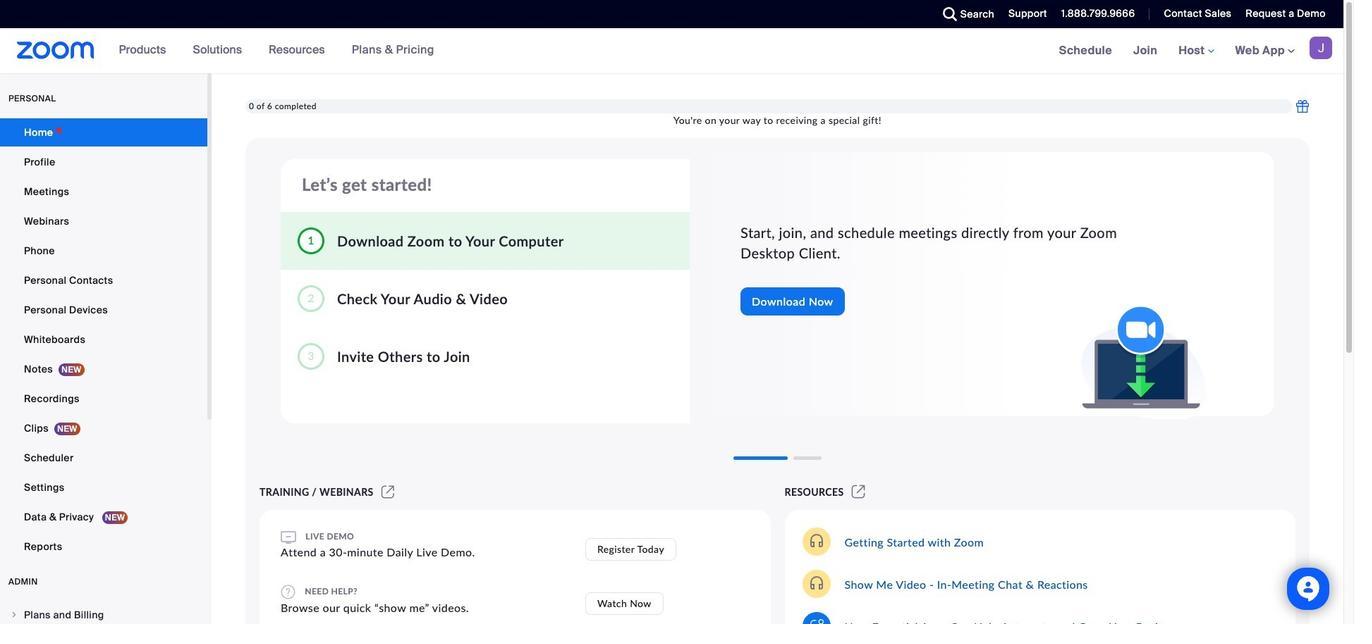 Task type: describe. For each thing, give the bounding box(es) containing it.
right image
[[10, 611, 18, 620]]

window new image
[[850, 487, 868, 499]]



Task type: locate. For each thing, give the bounding box(es) containing it.
zoom logo image
[[17, 42, 94, 59]]

window new image
[[379, 487, 396, 499]]

personal menu menu
[[0, 118, 207, 563]]

menu item
[[0, 602, 207, 625]]

meetings navigation
[[1049, 28, 1344, 74]]

banner
[[0, 28, 1344, 74]]

profile picture image
[[1310, 37, 1332, 59]]

product information navigation
[[108, 28, 445, 73]]



